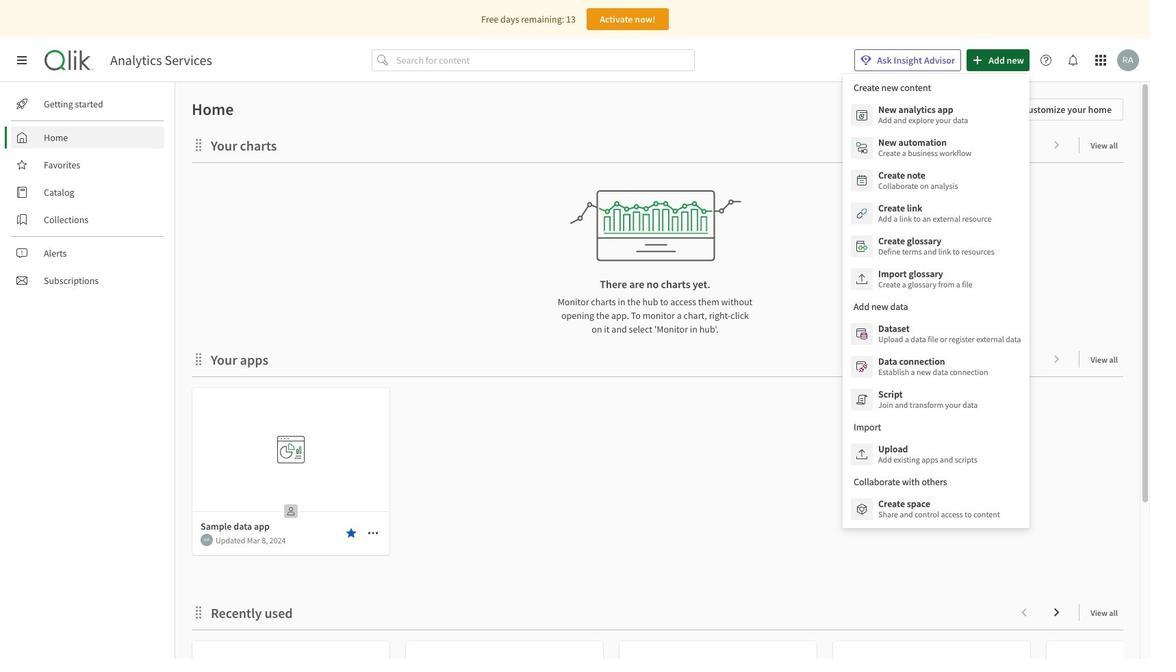Task type: describe. For each thing, give the bounding box(es) containing it.
ruby anderson image
[[201, 534, 213, 546]]

1 move collection image from the top
[[192, 138, 205, 152]]

move collection image
[[192, 605, 205, 619]]

4 menu item from the top
[[843, 197, 1029, 230]]

5 menu item from the top
[[843, 230, 1029, 263]]

analytics services element
[[110, 52, 212, 68]]

6 menu item from the top
[[843, 263, 1029, 296]]

close sidebar menu image
[[16, 55, 27, 66]]

3 menu item from the top
[[843, 164, 1029, 197]]

1 menu item from the top
[[843, 99, 1029, 131]]

ruby anderson element
[[201, 534, 213, 546]]



Task type: locate. For each thing, give the bounding box(es) containing it.
10 menu item from the top
[[843, 438, 1029, 471]]

remove from favorites image
[[346, 528, 357, 539]]

menu
[[843, 74, 1029, 528]]

1 vertical spatial move collection image
[[192, 352, 205, 366]]

main content
[[170, 82, 1150, 659]]

menu item
[[843, 99, 1029, 131], [843, 131, 1029, 164], [843, 164, 1029, 197], [843, 197, 1029, 230], [843, 230, 1029, 263], [843, 263, 1029, 296], [843, 318, 1029, 350], [843, 350, 1029, 383], [843, 383, 1029, 416], [843, 438, 1029, 471], [843, 493, 1029, 526]]

7 menu item from the top
[[843, 318, 1029, 350]]

0 vertical spatial move collection image
[[192, 138, 205, 152]]

2 menu item from the top
[[843, 131, 1029, 164]]

9 menu item from the top
[[843, 383, 1029, 416]]

2 move collection image from the top
[[192, 352, 205, 366]]

move collection image
[[192, 138, 205, 152], [192, 352, 205, 366]]

navigation pane element
[[0, 88, 175, 297]]

11 menu item from the top
[[843, 493, 1029, 526]]

8 menu item from the top
[[843, 350, 1029, 383]]



Task type: vqa. For each thing, say whether or not it's contained in the screenshot.
'How do I define data associations?' element
no



